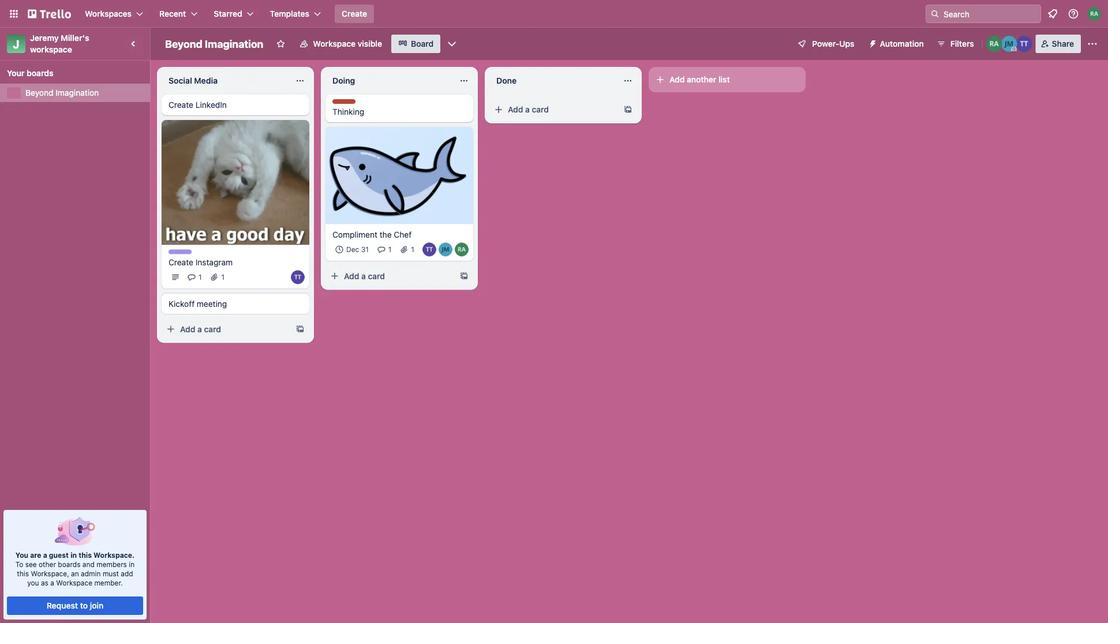 Task type: locate. For each thing, give the bounding box(es) containing it.
create linkedin link
[[169, 99, 302, 111]]

1 horizontal spatial terry turtle (terryturtle) image
[[1016, 36, 1033, 52]]

1 vertical spatial card
[[368, 271, 385, 281]]

1
[[388, 246, 392, 254], [411, 246, 414, 254], [199, 273, 202, 281], [221, 273, 225, 281]]

workspace inside you are a guest in this workspace. to see other boards and members in this workspace, an admin must add you as a workspace member.
[[56, 579, 92, 587]]

add a card button
[[490, 100, 619, 119], [326, 267, 455, 286], [162, 320, 291, 339]]

automation button
[[864, 35, 931, 53]]

share button
[[1036, 35, 1081, 53]]

1 vertical spatial beyond
[[25, 88, 53, 98]]

card
[[532, 105, 549, 114], [368, 271, 385, 281], [204, 324, 221, 334]]

0 horizontal spatial add a card
[[180, 324, 221, 334]]

create down social
[[169, 100, 193, 110]]

add a card button down done text box
[[490, 100, 619, 119]]

1 horizontal spatial add a card
[[344, 271, 385, 281]]

kickoff
[[169, 299, 195, 308]]

add a card button for doing
[[326, 267, 455, 286]]

1 vertical spatial ruby anderson (rubyanderson7) image
[[455, 243, 469, 257]]

workspace down an
[[56, 579, 92, 587]]

0 horizontal spatial jeremy miller (jeremymiller198) image
[[439, 243, 453, 257]]

add a card button down kickoff meeting link
[[162, 320, 291, 339]]

workspace left visible
[[313, 39, 356, 48]]

0 vertical spatial create from template… image
[[623, 105, 633, 114]]

0 horizontal spatial beyond
[[25, 88, 53, 98]]

imagination down your boards with 1 items element
[[56, 88, 99, 98]]

boards
[[27, 68, 53, 78], [58, 561, 81, 569]]

0 vertical spatial beyond imagination
[[165, 38, 263, 50]]

2 vertical spatial card
[[204, 324, 221, 334]]

add a card button down 31
[[326, 267, 455, 286]]

1 horizontal spatial this
[[79, 551, 92, 559]]

add a card button for social media
[[162, 320, 291, 339]]

1 horizontal spatial workspace
[[313, 39, 356, 48]]

add for social media
[[180, 324, 195, 334]]

0 vertical spatial jeremy miller (jeremymiller198) image
[[1001, 36, 1018, 52]]

1 vertical spatial in
[[129, 561, 135, 569]]

0 vertical spatial add a card button
[[490, 100, 619, 119]]

0 horizontal spatial ruby anderson (rubyanderson7) image
[[455, 243, 469, 257]]

show menu image
[[1087, 38, 1099, 50]]

a
[[525, 105, 530, 114], [361, 271, 366, 281], [197, 324, 202, 334], [43, 551, 47, 559], [50, 579, 54, 587]]

2 vertical spatial add a card button
[[162, 320, 291, 339]]

terry turtle (terryturtle) image
[[423, 243, 436, 257]]

create from template… image
[[623, 105, 633, 114], [460, 272, 469, 281], [296, 325, 305, 334]]

1 horizontal spatial ruby anderson (rubyanderson7) image
[[1088, 7, 1101, 21]]

2 horizontal spatial add a card button
[[490, 100, 619, 119]]

a down 31
[[361, 271, 366, 281]]

1 vertical spatial this
[[17, 570, 29, 578]]

Dec 31 checkbox
[[333, 243, 372, 257]]

create inside create button
[[342, 9, 367, 18]]

0 vertical spatial create
[[342, 9, 367, 18]]

card down meeting
[[204, 324, 221, 334]]

1 vertical spatial workspace
[[56, 579, 92, 587]]

1 vertical spatial terry turtle (terryturtle) image
[[291, 270, 305, 284]]

add a card
[[508, 105, 549, 114], [344, 271, 385, 281], [180, 324, 221, 334]]

2 vertical spatial create
[[169, 257, 193, 267]]

2 horizontal spatial add a card
[[508, 105, 549, 114]]

ups
[[840, 39, 855, 48]]

1 left terry turtle (terryturtle) image
[[411, 246, 414, 254]]

0 vertical spatial beyond
[[165, 38, 202, 50]]

starred
[[214, 9, 242, 18]]

jeremy miller (jeremymiller198) image right terry turtle (terryturtle) image
[[439, 243, 453, 257]]

add a card down done
[[508, 105, 549, 114]]

add down the kickoff
[[180, 324, 195, 334]]

to
[[15, 561, 23, 569]]

create inside create linkedin link
[[169, 100, 193, 110]]

0 horizontal spatial add a card button
[[162, 320, 291, 339]]

create
[[342, 9, 367, 18], [169, 100, 193, 110], [169, 257, 193, 267]]

0 vertical spatial card
[[532, 105, 549, 114]]

0 vertical spatial ruby anderson (rubyanderson7) image
[[1088, 7, 1101, 21]]

2 horizontal spatial card
[[532, 105, 549, 114]]

jeremy miller (jeremymiller198) image for terry turtle (terryturtle) image
[[439, 243, 453, 257]]

a for social media
[[197, 324, 202, 334]]

1 vertical spatial beyond imagination
[[25, 88, 99, 98]]

dec 31
[[346, 246, 369, 254]]

add down done
[[508, 105, 523, 114]]

member.
[[94, 579, 123, 587]]

1 horizontal spatial beyond
[[165, 38, 202, 50]]

your boards with 1 items element
[[7, 66, 137, 80]]

workspace,
[[31, 570, 69, 578]]

1 vertical spatial create
[[169, 100, 193, 110]]

ruby anderson (rubyanderson7) image right terry turtle (terryturtle) image
[[455, 243, 469, 257]]

card down done text box
[[532, 105, 549, 114]]

a down done text box
[[525, 105, 530, 114]]

2 vertical spatial create from template… image
[[296, 325, 305, 334]]

media
[[194, 76, 218, 85]]

in right 'guest' on the bottom left of page
[[71, 551, 77, 559]]

beyond imagination down your boards with 1 items element
[[25, 88, 99, 98]]

workspace
[[313, 39, 356, 48], [56, 579, 92, 587]]

ruby anderson (rubyanderson7) image
[[1088, 7, 1101, 21], [455, 243, 469, 257]]

card for doing
[[368, 271, 385, 281]]

0 vertical spatial workspace
[[313, 39, 356, 48]]

add a card down 31
[[344, 271, 385, 281]]

add inside "button"
[[670, 75, 685, 84]]

terry turtle (terryturtle) image
[[1016, 36, 1033, 52], [291, 270, 305, 284]]

0 horizontal spatial card
[[204, 324, 221, 334]]

imagination
[[205, 38, 263, 50], [56, 88, 99, 98]]

social media
[[169, 76, 218, 85]]

1 down instagram
[[221, 273, 225, 281]]

1 horizontal spatial imagination
[[205, 38, 263, 50]]

2 horizontal spatial create from template… image
[[623, 105, 633, 114]]

1 horizontal spatial in
[[129, 561, 135, 569]]

recent button
[[152, 5, 205, 23]]

0 vertical spatial boards
[[27, 68, 53, 78]]

1 horizontal spatial card
[[368, 271, 385, 281]]

workspace navigation collapse icon image
[[126, 36, 142, 52]]

compliment the chef link
[[333, 229, 466, 241]]

add a card down kickoff meeting
[[180, 324, 221, 334]]

this down to
[[17, 570, 29, 578]]

this
[[79, 551, 92, 559], [17, 570, 29, 578]]

card for social media
[[204, 324, 221, 334]]

boards up an
[[58, 561, 81, 569]]

1 horizontal spatial boards
[[58, 561, 81, 569]]

1 vertical spatial jeremy miller (jeremymiller198) image
[[439, 243, 453, 257]]

beyond
[[165, 38, 202, 50], [25, 88, 53, 98]]

1 vertical spatial create from template… image
[[460, 272, 469, 281]]

1 horizontal spatial beyond imagination
[[165, 38, 263, 50]]

a for done
[[525, 105, 530, 114]]

jeremy miller (jeremymiller198) image down the search field
[[1001, 36, 1018, 52]]

create down "color: purple, title: none" icon
[[169, 257, 193, 267]]

0 horizontal spatial create from template… image
[[296, 325, 305, 334]]

templates button
[[263, 5, 328, 23]]

ruby anderson (rubyanderson7) image right open information menu image
[[1088, 7, 1101, 21]]

list
[[719, 75, 730, 84]]

create for create instagram
[[169, 257, 193, 267]]

guest
[[49, 551, 69, 559]]

add another list
[[670, 75, 730, 84]]

beyond down recent dropdown button
[[165, 38, 202, 50]]

you
[[15, 551, 28, 559]]

Board name text field
[[159, 35, 269, 53]]

beyond imagination link
[[25, 87, 143, 99]]

0 horizontal spatial workspace
[[56, 579, 92, 587]]

a down kickoff meeting
[[197, 324, 202, 334]]

an
[[71, 570, 79, 578]]

1 horizontal spatial jeremy miller (jeremymiller198) image
[[1001, 36, 1018, 52]]

back to home image
[[28, 5, 71, 23]]

1 vertical spatial boards
[[58, 561, 81, 569]]

jeremy miller's workspace
[[30, 33, 91, 54]]

workspaces button
[[78, 5, 150, 23]]

request
[[47, 601, 78, 611]]

0 horizontal spatial in
[[71, 551, 77, 559]]

share
[[1052, 39, 1074, 48]]

beyond imagination down starred
[[165, 38, 263, 50]]

in up add
[[129, 561, 135, 569]]

beyond imagination inside 'beyond imagination' link
[[25, 88, 99, 98]]

in
[[71, 551, 77, 559], [129, 561, 135, 569]]

0 horizontal spatial beyond imagination
[[25, 88, 99, 98]]

starred button
[[207, 5, 261, 23]]

workspace visible
[[313, 39, 382, 48]]

0 vertical spatial this
[[79, 551, 92, 559]]

this member is an admin of this board. image
[[1012, 47, 1017, 52]]

thoughts
[[333, 100, 364, 108]]

your boards
[[7, 68, 53, 78]]

1 vertical spatial add a card button
[[326, 267, 455, 286]]

1 horizontal spatial create from template… image
[[460, 272, 469, 281]]

beyond down 'your boards'
[[25, 88, 53, 98]]

0 vertical spatial add a card
[[508, 105, 549, 114]]

1 horizontal spatial add a card button
[[326, 267, 455, 286]]

0 vertical spatial imagination
[[205, 38, 263, 50]]

thoughts thinking
[[333, 100, 364, 117]]

boards right your
[[27, 68, 53, 78]]

board link
[[391, 35, 441, 53]]

1 vertical spatial add a card
[[344, 271, 385, 281]]

to
[[80, 601, 88, 611]]

customize views image
[[446, 38, 458, 50]]

board
[[411, 39, 434, 48]]

2 vertical spatial add a card
[[180, 324, 221, 334]]

miller's
[[61, 33, 89, 43]]

create inside create instagram link
[[169, 257, 193, 267]]

social
[[169, 76, 192, 85]]

0 horizontal spatial boards
[[27, 68, 53, 78]]

a right 'are'
[[43, 551, 47, 559]]

add left another
[[670, 75, 685, 84]]

1 vertical spatial imagination
[[56, 88, 99, 98]]

card down 31
[[368, 271, 385, 281]]

beyond imagination
[[165, 38, 263, 50], [25, 88, 99, 98]]

color: bold red, title: "thoughts" element
[[333, 99, 364, 108]]

create up workspace visible
[[342, 9, 367, 18]]

imagination down starred dropdown button
[[205, 38, 263, 50]]

add down dec 31 option
[[344, 271, 359, 281]]

this up and
[[79, 551, 92, 559]]

add
[[670, 75, 685, 84], [508, 105, 523, 114], [344, 271, 359, 281], [180, 324, 195, 334]]

jeremy miller (jeremymiller198) image
[[1001, 36, 1018, 52], [439, 243, 453, 257]]



Task type: vqa. For each thing, say whether or not it's contained in the screenshot.
text box
no



Task type: describe. For each thing, give the bounding box(es) containing it.
workspace.
[[94, 551, 135, 559]]

create from template… image for social media
[[296, 325, 305, 334]]

j
[[13, 37, 19, 51]]

workspace inside button
[[313, 39, 356, 48]]

add a card for social media
[[180, 324, 221, 334]]

and
[[82, 561, 95, 569]]

members
[[97, 561, 127, 569]]

create instagram
[[169, 257, 233, 267]]

0 horizontal spatial imagination
[[56, 88, 99, 98]]

create for create
[[342, 9, 367, 18]]

a for doing
[[361, 271, 366, 281]]

recent
[[159, 9, 186, 18]]

you
[[27, 579, 39, 587]]

kickoff meeting
[[169, 299, 227, 308]]

color: purple, title: none image
[[169, 250, 192, 254]]

0 vertical spatial terry turtle (terryturtle) image
[[1016, 36, 1033, 52]]

imagination inside text box
[[205, 38, 263, 50]]

the
[[380, 230, 392, 239]]

dec
[[346, 246, 359, 254]]

another
[[687, 75, 717, 84]]

request to join
[[47, 601, 103, 611]]

templates
[[270, 9, 309, 18]]

join
[[90, 601, 103, 611]]

Done text field
[[490, 72, 617, 90]]

chef
[[394, 230, 412, 239]]

31
[[361, 246, 369, 254]]

jeremy
[[30, 33, 59, 43]]

as
[[41, 579, 48, 587]]

create linkedin
[[169, 100, 227, 110]]

beyond inside text box
[[165, 38, 202, 50]]

create instagram link
[[169, 257, 302, 268]]

kickoff meeting link
[[169, 298, 302, 310]]

jeremy miller (jeremymiller198) image for ruby anderson (rubyanderson7) image
[[1001, 36, 1018, 52]]

Doing text field
[[326, 72, 453, 90]]

search image
[[931, 9, 940, 18]]

sm image
[[864, 35, 880, 51]]

create from template… image for done
[[623, 105, 633, 114]]

your
[[7, 68, 25, 78]]

instagram
[[196, 257, 233, 267]]

admin
[[81, 570, 101, 578]]

ruby anderson (rubyanderson7) image
[[986, 36, 1003, 52]]

a right as
[[50, 579, 54, 587]]

thinking
[[333, 107, 364, 117]]

compliment the chef
[[333, 230, 412, 239]]

card for done
[[532, 105, 549, 114]]

linkedin
[[196, 100, 227, 110]]

workspace
[[30, 45, 72, 54]]

star or unstar board image
[[276, 39, 285, 48]]

are
[[30, 551, 41, 559]]

add for doing
[[344, 271, 359, 281]]

create button
[[335, 5, 374, 23]]

0 notifications image
[[1046, 7, 1060, 21]]

workspaces
[[85, 9, 132, 18]]

meeting
[[197, 299, 227, 308]]

create for create linkedin
[[169, 100, 193, 110]]

add a card for done
[[508, 105, 549, 114]]

1 down the
[[388, 246, 392, 254]]

Search field
[[940, 5, 1041, 23]]

workspace visible button
[[292, 35, 389, 53]]

primary element
[[0, 0, 1108, 28]]

other
[[39, 561, 56, 569]]

power-ups button
[[789, 35, 862, 53]]

compliment
[[333, 230, 378, 239]]

doing
[[333, 76, 355, 85]]

filters button
[[933, 35, 978, 53]]

beyond imagination inside the beyond imagination text box
[[165, 38, 263, 50]]

automation
[[880, 39, 924, 48]]

open information menu image
[[1068, 8, 1079, 20]]

0 vertical spatial in
[[71, 551, 77, 559]]

add another list button
[[649, 67, 806, 92]]

request to join button
[[7, 597, 143, 615]]

boards inside you are a guest in this workspace. to see other boards and members in this workspace, an admin must add you as a workspace member.
[[58, 561, 81, 569]]

create from template… image for doing
[[460, 272, 469, 281]]

0 horizontal spatial terry turtle (terryturtle) image
[[291, 270, 305, 284]]

add for done
[[508, 105, 523, 114]]

done
[[496, 76, 517, 85]]

add
[[121, 570, 133, 578]]

0 horizontal spatial this
[[17, 570, 29, 578]]

thinking link
[[333, 106, 466, 118]]

Social Media text field
[[162, 72, 289, 90]]

add a card for doing
[[344, 271, 385, 281]]

must
[[103, 570, 119, 578]]

power-ups
[[812, 39, 855, 48]]

you are a guest in this workspace. to see other boards and members in this workspace, an admin must add you as a workspace member.
[[15, 551, 135, 587]]

filters
[[951, 39, 974, 48]]

1 down create instagram
[[199, 273, 202, 281]]

power-
[[812, 39, 840, 48]]

see
[[25, 561, 37, 569]]

visible
[[358, 39, 382, 48]]

add a card button for done
[[490, 100, 619, 119]]



